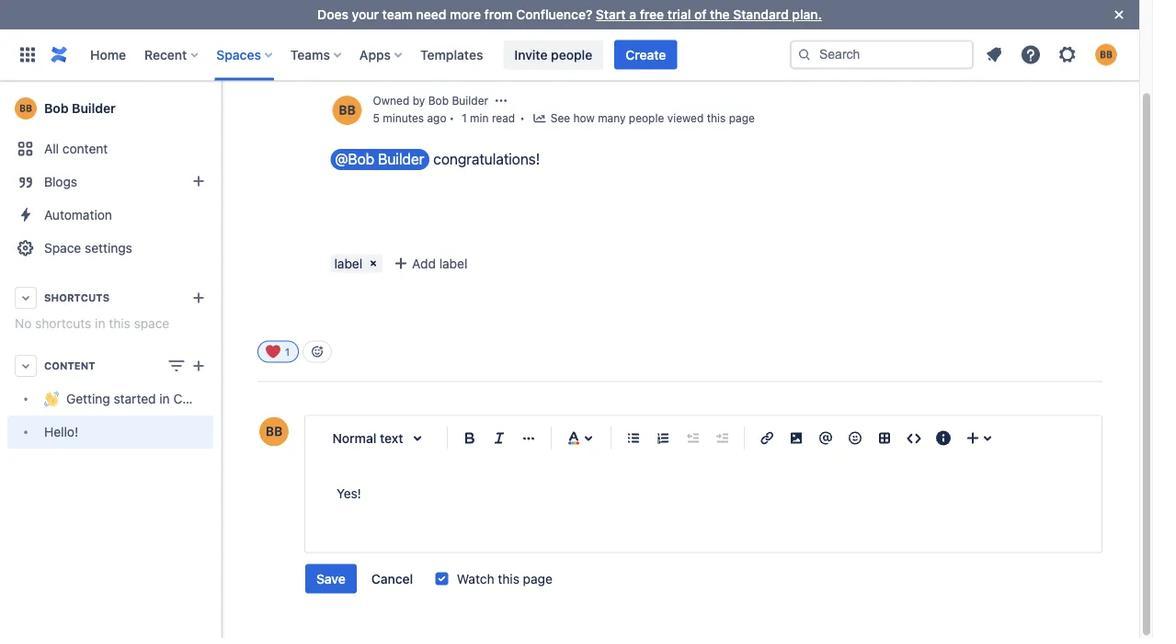 Task type: vqa. For each thing, say whether or not it's contained in the screenshot.
NEED
yes



Task type: locate. For each thing, give the bounding box(es) containing it.
label left clear image
[[334, 256, 363, 271]]

apps button
[[354, 40, 409, 69]]

more
[[450, 7, 481, 22]]

italic ⌘i image
[[488, 428, 511, 450]]

watch
[[457, 572, 495, 587]]

confluence image
[[48, 44, 70, 66], [48, 44, 70, 66]]

hello! down "your"
[[331, 37, 394, 68]]

bob up 'ago'
[[428, 95, 449, 107]]

0 vertical spatial hello!
[[331, 37, 394, 68]]

people inside 'button'
[[551, 47, 593, 62]]

2 horizontal spatial builder
[[452, 95, 489, 107]]

0 horizontal spatial bob
[[44, 101, 69, 116]]

:heart: image
[[266, 345, 281, 360], [266, 345, 281, 360]]

getting started in confluence link
[[7, 383, 241, 416]]

1 vertical spatial this
[[109, 316, 130, 331]]

@bob builder button
[[331, 149, 430, 171]]

0 horizontal spatial label
[[334, 256, 363, 271]]

bob builder image
[[333, 96, 362, 126], [259, 418, 289, 447]]

hello! down getting
[[44, 425, 78, 440]]

0 horizontal spatial in
[[95, 316, 105, 331]]

tree containing getting started in confluence
[[7, 383, 241, 449]]

started
[[114, 391, 156, 407]]

table image
[[874, 428, 896, 450]]

add image, video, or file image
[[786, 428, 808, 450]]

builder down minutes
[[378, 150, 424, 168]]

shortcuts button
[[7, 281, 213, 315]]

1
[[462, 112, 467, 125], [284, 346, 291, 358]]

in for started
[[159, 391, 170, 407]]

0 horizontal spatial builder
[[72, 101, 116, 116]]

builder inside the space "element"
[[72, 101, 116, 116]]

create a blog image
[[188, 170, 210, 192]]

congratulations!
[[434, 150, 540, 168]]

label link
[[331, 255, 364, 273]]

0 horizontal spatial hello!
[[44, 425, 78, 440]]

0 vertical spatial people
[[551, 47, 593, 62]]

bob builder link
[[7, 90, 213, 127], [428, 95, 489, 107]]

tree
[[7, 383, 241, 449]]

invite
[[515, 47, 548, 62]]

1 vertical spatial hello!
[[44, 425, 78, 440]]

hello! inside 'link'
[[44, 425, 78, 440]]

0 horizontal spatial 1
[[284, 346, 291, 358]]

@bob builder congratulations!
[[335, 150, 544, 168]]

this right "viewed"
[[707, 112, 726, 125]]

5
[[373, 112, 380, 125]]

start
[[596, 7, 626, 22]]

0 vertical spatial bob builder image
[[333, 96, 362, 126]]

1 left add reaction image
[[284, 346, 291, 358]]

this
[[707, 112, 726, 125], [109, 316, 130, 331], [498, 572, 520, 587]]

1 vertical spatial page
[[523, 572, 553, 587]]

builder for @bob builder congratulations!
[[378, 150, 424, 168]]

this inside the space "element"
[[109, 316, 130, 331]]

more formatting image
[[518, 428, 540, 450]]

label
[[334, 256, 363, 271], [439, 256, 468, 271]]

from
[[484, 7, 513, 22]]

bob inside the space "element"
[[44, 101, 69, 116]]

banner
[[0, 29, 1140, 81]]

0 vertical spatial in
[[95, 316, 105, 331]]

settings
[[85, 241, 132, 256]]

page right "viewed"
[[729, 112, 755, 125]]

label right add on the top left of the page
[[439, 256, 468, 271]]

builder up 'content'
[[72, 101, 116, 116]]

1 horizontal spatial 1
[[462, 112, 467, 125]]

1 horizontal spatial hello!
[[331, 37, 394, 68]]

people
[[551, 47, 593, 62], [629, 112, 664, 125]]

people right many
[[629, 112, 664, 125]]

0 horizontal spatial bob builder image
[[259, 418, 289, 447]]

appswitcher icon image
[[17, 44, 39, 66]]

minutes
[[383, 112, 424, 125]]

2 horizontal spatial this
[[707, 112, 726, 125]]

this right watch
[[498, 572, 520, 587]]

1 label from the left
[[334, 256, 363, 271]]

page right watch
[[523, 572, 553, 587]]

space
[[134, 316, 169, 331]]

1 horizontal spatial builder
[[378, 150, 424, 168]]

tree inside the space "element"
[[7, 383, 241, 449]]

0 horizontal spatial this
[[109, 316, 130, 331]]

1 for 1
[[284, 346, 291, 358]]

automation
[[44, 207, 112, 223]]

1 horizontal spatial label
[[439, 256, 468, 271]]

apps
[[360, 47, 391, 62]]

1 vertical spatial in
[[159, 391, 170, 407]]

bob builder link up all content link
[[7, 90, 213, 127]]

normal text button
[[324, 418, 440, 459]]

shortcuts
[[44, 292, 110, 304]]

spaces
[[216, 47, 261, 62]]

getting started in confluence
[[66, 391, 241, 407]]

spaces button
[[211, 40, 280, 69]]

1 horizontal spatial bob builder link
[[428, 95, 489, 107]]

owned by bob builder
[[373, 95, 489, 107]]

does
[[317, 7, 349, 22]]

1 horizontal spatial people
[[629, 112, 664, 125]]

create a page image
[[188, 355, 210, 377]]

builder up min
[[452, 95, 489, 107]]

search image
[[798, 47, 812, 62]]

teams
[[291, 47, 330, 62]]

0 vertical spatial 1
[[462, 112, 467, 125]]

normal
[[333, 431, 377, 446]]

0 horizontal spatial people
[[551, 47, 593, 62]]

builder
[[452, 95, 489, 107], [72, 101, 116, 116], [378, 150, 424, 168]]

people down does your team need more from confluence? start a free trial of the standard plan.
[[551, 47, 593, 62]]

no
[[15, 316, 32, 331]]

bob builder link up min
[[428, 95, 489, 107]]

save button
[[305, 565, 357, 594]]

confluence
[[173, 391, 241, 407]]

5 minutes ago
[[373, 112, 447, 125]]

1 horizontal spatial this
[[498, 572, 520, 587]]

1 left min
[[462, 112, 467, 125]]

1 horizontal spatial in
[[159, 391, 170, 407]]

add shortcut image
[[188, 287, 210, 309]]

0 vertical spatial this
[[707, 112, 726, 125]]

this down shortcuts 'dropdown button' at left top
[[109, 316, 130, 331]]

bob
[[428, 95, 449, 107], [44, 101, 69, 116]]

1 horizontal spatial bob builder image
[[333, 96, 362, 126]]

1 vertical spatial 1
[[284, 346, 291, 358]]

@bob
[[335, 150, 374, 168]]

page
[[729, 112, 755, 125], [523, 572, 553, 587]]

blogs
[[44, 174, 77, 190]]

home
[[90, 47, 126, 62]]

hello! link
[[7, 416, 213, 449]]

yes!
[[337, 486, 361, 501]]

how
[[574, 112, 595, 125]]

in down shortcuts 'dropdown button' at left top
[[95, 316, 105, 331]]

emoji image
[[844, 428, 867, 450]]

1 horizontal spatial page
[[729, 112, 755, 125]]

1 vertical spatial bob builder image
[[259, 418, 289, 447]]

bob builder image down 1 'button'
[[259, 418, 289, 447]]

0 vertical spatial page
[[729, 112, 755, 125]]

watch this page
[[457, 572, 553, 587]]

info panel image
[[933, 428, 955, 450]]

templates
[[420, 47, 483, 62]]

in right started
[[159, 391, 170, 407]]

1 min read
[[462, 112, 515, 125]]

plan.
[[792, 7, 822, 22]]

start a free trial of the standard plan. link
[[596, 7, 822, 22]]

your
[[352, 7, 379, 22]]

content
[[44, 360, 95, 372]]

your profile and preferences image
[[1096, 44, 1118, 66]]

0 horizontal spatial bob builder link
[[7, 90, 213, 127]]

bob builder image left 5
[[333, 96, 362, 126]]

shortcuts
[[35, 316, 91, 331]]

bold ⌘b image
[[459, 428, 481, 450]]

recent
[[144, 47, 187, 62]]

recent button
[[139, 40, 205, 69]]

add
[[412, 256, 436, 271]]

many
[[598, 112, 626, 125]]

1 vertical spatial people
[[629, 112, 664, 125]]

bob up all
[[44, 101, 69, 116]]

2 vertical spatial this
[[498, 572, 520, 587]]

create
[[626, 47, 666, 62]]

1 inside 'button'
[[284, 346, 291, 358]]



Task type: describe. For each thing, give the bounding box(es) containing it.
0 horizontal spatial page
[[523, 572, 553, 587]]

normal text
[[333, 431, 403, 446]]

add label
[[412, 256, 468, 271]]

space
[[44, 241, 81, 256]]

outdent ⇧tab image
[[682, 428, 704, 450]]

page inside button
[[729, 112, 755, 125]]

collapse sidebar image
[[201, 90, 241, 127]]

automation link
[[7, 199, 213, 232]]

in for shortcuts
[[95, 316, 105, 331]]

space settings link
[[7, 232, 213, 265]]

all
[[44, 141, 59, 156]]

space element
[[0, 81, 241, 638]]

clear image
[[366, 257, 381, 271]]

save
[[316, 572, 346, 587]]

code snippet image
[[903, 428, 925, 450]]

teams button
[[285, 40, 349, 69]]

the
[[710, 7, 730, 22]]

help icon image
[[1020, 44, 1042, 66]]

all content
[[44, 141, 108, 156]]

getting
[[66, 391, 110, 407]]

space settings
[[44, 241, 132, 256]]

this inside button
[[707, 112, 726, 125]]

edit this page image
[[797, 0, 819, 14]]

team
[[382, 7, 413, 22]]

no shortcuts in this space
[[15, 316, 169, 331]]

viewed
[[668, 112, 704, 125]]

confluence?
[[516, 7, 593, 22]]

add reaction image
[[310, 345, 325, 360]]

banner containing home
[[0, 29, 1140, 81]]

see how many people viewed this page
[[551, 112, 755, 125]]

owned
[[373, 95, 410, 107]]

close image
[[1108, 4, 1131, 26]]

read
[[492, 112, 515, 125]]

standard
[[733, 7, 789, 22]]

bullet list ⌘⇧8 image
[[623, 428, 645, 450]]

1 horizontal spatial bob
[[428, 95, 449, 107]]

change view image
[[166, 355, 188, 377]]

bob builder image for watch this page
[[259, 418, 289, 447]]

need
[[416, 7, 447, 22]]

templates link
[[415, 40, 489, 69]]

settings icon image
[[1057, 44, 1079, 66]]

content button
[[7, 350, 213, 383]]

manage page ownership image
[[494, 94, 509, 108]]

free
[[640, 7, 664, 22]]

bob builder image for 1 min read
[[333, 96, 362, 126]]

Add label text field
[[388, 255, 532, 273]]

cancel button
[[360, 565, 424, 594]]

invite people button
[[504, 40, 604, 69]]

by
[[413, 95, 425, 107]]

notification icon image
[[983, 44, 1005, 66]]

home link
[[85, 40, 132, 69]]

invite people
[[515, 47, 593, 62]]

min
[[470, 112, 489, 125]]

create link
[[615, 40, 677, 69]]

bob builder
[[44, 101, 116, 116]]

indent tab image
[[711, 428, 733, 450]]

text
[[380, 431, 403, 446]]

ago
[[427, 112, 447, 125]]

see
[[551, 112, 571, 125]]

2 label from the left
[[439, 256, 468, 271]]

Search field
[[790, 40, 974, 69]]

1 button
[[258, 341, 299, 363]]

people inside button
[[629, 112, 664, 125]]

cancel
[[371, 572, 413, 587]]

all content link
[[7, 132, 213, 166]]

numbered list ⌘⇧7 image
[[652, 428, 674, 450]]

global element
[[11, 29, 790, 80]]

does your team need more from confluence? start a free trial of the standard plan.
[[317, 7, 822, 22]]

mention image
[[815, 428, 837, 450]]

blogs link
[[7, 166, 213, 199]]

Main content area, start typing to enter text. text field
[[337, 483, 1071, 505]]

builder for bob builder
[[72, 101, 116, 116]]

of
[[695, 7, 707, 22]]

a
[[629, 7, 637, 22]]

1 for 1 min read
[[462, 112, 467, 125]]

content
[[62, 141, 108, 156]]

link image
[[756, 428, 778, 450]]

see how many people viewed this page button
[[532, 111, 755, 129]]

trial
[[668, 7, 691, 22]]



